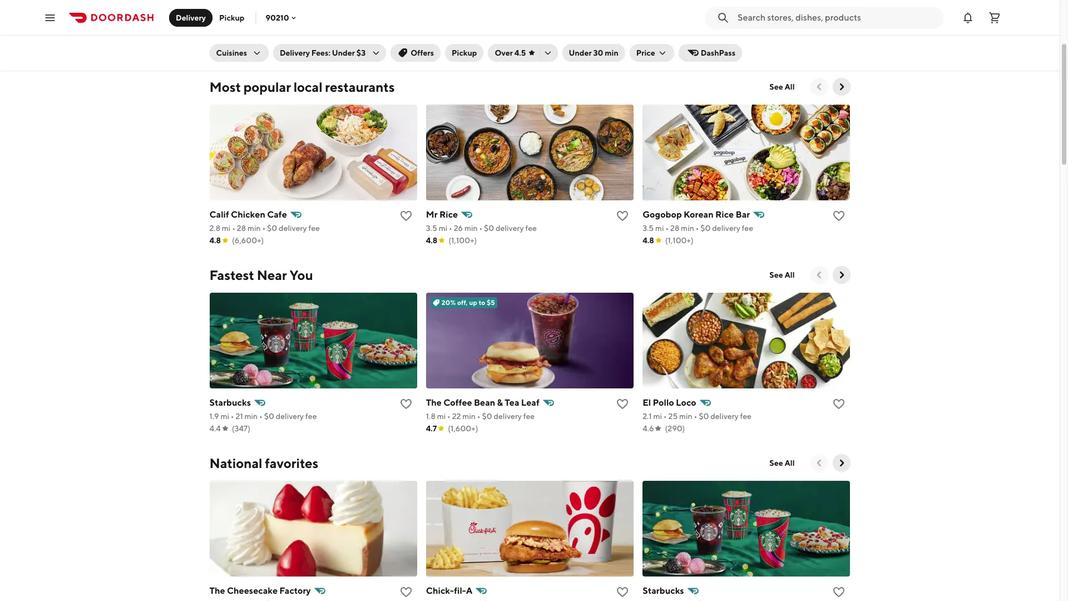 Task type: locate. For each thing, give the bounding box(es) containing it.
open menu image
[[43, 11, 57, 24]]

28
[[237, 224, 246, 233], [671, 224, 680, 233]]

$​0 down bean
[[482, 412, 492, 421]]

most popular local restaurants
[[210, 79, 395, 95]]

up
[[242, 4, 251, 13], [469, 298, 478, 307]]

save
[[223, 4, 240, 13]]

mi
[[222, 224, 231, 233], [439, 224, 448, 233], [656, 224, 664, 233], [221, 412, 229, 421], [437, 412, 446, 421], [654, 412, 662, 421]]

1 vertical spatial starbucks
[[643, 586, 685, 596]]

click to add this store to your saved list image
[[616, 209, 630, 223], [833, 209, 846, 223], [400, 397, 413, 411], [833, 397, 846, 411], [616, 586, 630, 599], [833, 586, 846, 599]]

1 vertical spatial see all
[[770, 271, 795, 279]]

to
[[252, 4, 260, 13], [479, 298, 486, 307]]

Store search: begin typing to search for stores available on DoorDash text field
[[738, 11, 937, 24]]

mi right 2.8
[[222, 224, 231, 233]]

1 vertical spatial up
[[469, 298, 478, 307]]

gogobop
[[643, 209, 682, 220]]

delivery
[[279, 224, 307, 233], [496, 224, 524, 233], [713, 224, 741, 233], [276, 412, 304, 421], [494, 412, 522, 421], [711, 412, 739, 421]]

delivery down bar
[[713, 224, 741, 233]]

$​0 for calif chicken cafe
[[267, 224, 277, 233]]

mr
[[426, 209, 438, 220]]

$​0 right '21'
[[264, 412, 274, 421]]

3 all from the top
[[785, 459, 795, 468]]

min for chicken
[[248, 224, 261, 233]]

under left 30
[[569, 48, 592, 57]]

1 vertical spatial see all link
[[763, 266, 802, 284]]

previous button of carousel image
[[814, 458, 825, 469]]

0 horizontal spatial pickup button
[[213, 9, 251, 26]]

1 vertical spatial all
[[785, 271, 795, 279]]

3.5 mi • 26 min • $​0 delivery fee
[[426, 224, 537, 233]]

up right the off,
[[469, 298, 478, 307]]

1 previous button of carousel image from the top
[[814, 81, 825, 92]]

delivery for the coffee bean & tea leaf
[[494, 412, 522, 421]]

fee for mr rice
[[526, 224, 537, 233]]

0 horizontal spatial 3.5
[[426, 224, 437, 233]]

min right '25'
[[680, 412, 693, 421]]

(1,100+) for korean
[[666, 236, 694, 245]]

to inside save up to $10 on orders $15+ with code 40deal, valid for 45 days upon signup
[[252, 4, 260, 13]]

previous button of carousel image
[[814, 81, 825, 92], [814, 269, 825, 281]]

2.1 mi • 25 min • $​0 delivery fee
[[643, 412, 752, 421]]

0 vertical spatial to
[[252, 4, 260, 13]]

min right 22
[[463, 412, 476, 421]]

2 all from the top
[[785, 271, 795, 279]]

2 previous button of carousel image from the top
[[814, 269, 825, 281]]

1 vertical spatial the
[[210, 586, 225, 596]]

1 all from the top
[[785, 82, 795, 91]]

the coffee bean & tea leaf
[[426, 397, 540, 408]]

rice left bar
[[716, 209, 734, 220]]

click to add this store to your saved list image for national favorites
[[400, 586, 413, 599]]

0 vertical spatial up
[[242, 4, 251, 13]]

delivery left fees:
[[280, 48, 310, 57]]

2 vertical spatial see all link
[[763, 454, 802, 472]]

1 vertical spatial see
[[770, 271, 784, 279]]

1 horizontal spatial 4.8
[[426, 236, 438, 245]]

0 vertical spatial all
[[785, 82, 795, 91]]

learn more
[[230, 37, 271, 46], [555, 39, 596, 48]]

$3
[[357, 48, 366, 57]]

28 for chicken
[[237, 224, 246, 233]]

pickup left 'over'
[[452, 48, 477, 57]]

2 vertical spatial see all
[[770, 459, 795, 468]]

$​0 right 26
[[484, 224, 494, 233]]

1 horizontal spatial more
[[577, 39, 596, 48]]

mi right the 1.9
[[221, 412, 229, 421]]

click to add this store to your saved list image for korean
[[833, 209, 846, 223]]

factory
[[280, 586, 311, 596]]

learn more up under 30 min
[[555, 39, 596, 48]]

over 4.5 button
[[488, 44, 558, 62]]

3.5 down gogobop
[[643, 224, 654, 233]]

0 horizontal spatial pickup
[[219, 13, 245, 22]]

delivery for delivery fees: under $3
[[280, 48, 310, 57]]

2 rice from the left
[[716, 209, 734, 220]]

0 horizontal spatial rice
[[440, 209, 458, 220]]

min
[[605, 48, 619, 57], [248, 224, 261, 233], [465, 224, 478, 233], [681, 224, 695, 233], [245, 412, 258, 421], [463, 412, 476, 421], [680, 412, 693, 421]]

under
[[332, 48, 355, 57], [569, 48, 592, 57]]

0 horizontal spatial the
[[210, 586, 225, 596]]

min right 26
[[465, 224, 478, 233]]

mi right 1.8
[[437, 412, 446, 421]]

1 4.8 from the left
[[210, 236, 221, 245]]

1 vertical spatial pickup button
[[445, 44, 484, 62]]

the inside "link"
[[210, 586, 225, 596]]

1 vertical spatial previous button of carousel image
[[814, 269, 825, 281]]

0 vertical spatial delivery
[[176, 13, 206, 22]]

3.5 down the mr
[[426, 224, 437, 233]]

delivery for gogobop korean rice bar
[[713, 224, 741, 233]]

2 horizontal spatial 4.8
[[643, 236, 655, 245]]

0 horizontal spatial under
[[332, 48, 355, 57]]

the up 1.8
[[426, 397, 442, 408]]

2 4.8 from the left
[[426, 236, 438, 245]]

click to add this store to your saved list image for rice
[[616, 209, 630, 223]]

cafe
[[267, 209, 287, 220]]

1 vertical spatial pickup
[[452, 48, 477, 57]]

1 see all link from the top
[[763, 78, 802, 96]]

price
[[637, 48, 656, 57]]

1 horizontal spatial delivery
[[280, 48, 310, 57]]

4.8 down the mr
[[426, 236, 438, 245]]

delivery for mr rice
[[496, 224, 524, 233]]

min down the gogobop korean rice bar
[[681, 224, 695, 233]]

1 rice from the left
[[440, 209, 458, 220]]

click to add this store to your saved list image left the el
[[616, 397, 630, 411]]

1 28 from the left
[[237, 224, 246, 233]]

mi right 2.1 at the bottom
[[654, 412, 662, 421]]

under left '$3' at the left
[[332, 48, 355, 57]]

2 (1,100+) from the left
[[666, 236, 694, 245]]

mi down mr rice
[[439, 224, 448, 233]]

min right 30
[[605, 48, 619, 57]]

0 horizontal spatial 4.8
[[210, 236, 221, 245]]

you
[[290, 267, 313, 283]]

1 horizontal spatial up
[[469, 298, 478, 307]]

0 horizontal spatial learn
[[230, 37, 250, 46]]

to left $10
[[252, 4, 260, 13]]

learn up under 30 min
[[555, 39, 575, 48]]

4.8 down gogobop
[[643, 236, 655, 245]]

up up 40deal,
[[242, 4, 251, 13]]

2 vertical spatial next button of carousel image
[[836, 458, 848, 469]]

4.4
[[210, 424, 221, 433]]

offers
[[411, 48, 434, 57]]

2 see all link from the top
[[763, 266, 802, 284]]

starbucks
[[210, 397, 251, 408], [643, 586, 685, 596]]

delivery down cafe
[[279, 224, 307, 233]]

0 vertical spatial click to add this store to your saved list image
[[400, 209, 413, 223]]

mi for the coffee bean & tea leaf
[[437, 412, 446, 421]]

fastest near you
[[210, 267, 313, 283]]

2 under from the left
[[569, 48, 592, 57]]

0 vertical spatial previous button of carousel image
[[814, 81, 825, 92]]

all for you
[[785, 271, 795, 279]]

previous button of carousel image for most popular local restaurants
[[814, 81, 825, 92]]

0 horizontal spatial to
[[252, 4, 260, 13]]

21
[[236, 412, 243, 421]]

0 horizontal spatial delivery
[[176, 13, 206, 22]]

2 28 from the left
[[671, 224, 680, 233]]

1 see all from the top
[[770, 82, 795, 91]]

(1,100+) for rice
[[449, 236, 477, 245]]

more down valid
[[252, 37, 271, 46]]

fee for gogobop korean rice bar
[[742, 224, 754, 233]]

1 3.5 from the left
[[426, 224, 437, 233]]

$​0 right '25'
[[699, 412, 709, 421]]

delivery for el pollo loco
[[711, 412, 739, 421]]

leaf
[[522, 397, 540, 408]]

$​0 down korean
[[701, 224, 711, 233]]

delivery up the favorites
[[276, 412, 304, 421]]

click to add this store to your saved list image
[[400, 209, 413, 223], [616, 397, 630, 411], [400, 586, 413, 599]]

orders
[[287, 4, 309, 13]]

el pollo loco
[[643, 397, 697, 408]]

delivery right '25'
[[711, 412, 739, 421]]

min right '21'
[[245, 412, 258, 421]]

3.5 for gogobop korean rice bar
[[643, 224, 654, 233]]

0 horizontal spatial up
[[242, 4, 251, 13]]

1 see from the top
[[770, 82, 784, 91]]

0 vertical spatial see all link
[[763, 78, 802, 96]]

1 horizontal spatial the
[[426, 397, 442, 408]]

more up under 30 min
[[577, 39, 596, 48]]

1 (1,100+) from the left
[[449, 236, 477, 245]]

0 vertical spatial see all
[[770, 82, 795, 91]]

3.5
[[426, 224, 437, 233], [643, 224, 654, 233]]

$​0 for gogobop korean rice bar
[[701, 224, 711, 233]]

the left cheesecake
[[210, 586, 225, 596]]

0 horizontal spatial learn more
[[230, 37, 271, 46]]

click to add this store to your saved list image left the mr
[[400, 209, 413, 223]]

1 horizontal spatial (1,100+)
[[666, 236, 694, 245]]

(347)
[[232, 424, 250, 433]]

learn more button
[[535, 0, 851, 65], [223, 32, 278, 50], [548, 35, 603, 52]]

(6,600+)
[[232, 236, 264, 245]]

20%
[[442, 298, 456, 307]]

see for local
[[770, 82, 784, 91]]

0 vertical spatial pickup
[[219, 13, 245, 22]]

0 horizontal spatial (1,100+)
[[449, 236, 477, 245]]

0 horizontal spatial starbucks
[[210, 397, 251, 408]]

chick-fil-a
[[426, 586, 473, 596]]

national
[[210, 455, 262, 471]]

off,
[[458, 298, 468, 307]]

4.8
[[210, 236, 221, 245], [426, 236, 438, 245], [643, 236, 655, 245]]

pickup button left 'over'
[[445, 44, 484, 62]]

(1,100+) down 3.5 mi • 28 min • $​0 delivery fee
[[666, 236, 694, 245]]

3 4.8 from the left
[[643, 236, 655, 245]]

national favorites
[[210, 455, 319, 471]]

1 horizontal spatial 3.5
[[643, 224, 654, 233]]

next button of carousel image for fastest near you
[[836, 269, 848, 281]]

4.8 down 2.8
[[210, 236, 221, 245]]

fee for the coffee bean & tea leaf
[[524, 412, 535, 421]]

2 see all from the top
[[770, 271, 795, 279]]

see all link
[[763, 78, 802, 96], [763, 266, 802, 284], [763, 454, 802, 472]]

starbucks link
[[643, 583, 851, 601]]

fee
[[309, 224, 320, 233], [526, 224, 537, 233], [742, 224, 754, 233], [306, 412, 317, 421], [524, 412, 535, 421], [741, 412, 752, 421]]

bean
[[474, 397, 496, 408]]

mi for calif chicken cafe
[[222, 224, 231, 233]]

delivery left the save
[[176, 13, 206, 22]]

up inside save up to $10 on orders $15+ with code 40deal, valid for 45 days upon signup
[[242, 4, 251, 13]]

delivery
[[176, 13, 206, 22], [280, 48, 310, 57]]

20% off, up to $5
[[442, 298, 495, 307]]

with
[[329, 4, 344, 13]]

learn more up cuisines at left
[[230, 37, 271, 46]]

pickup button left valid
[[213, 9, 251, 26]]

2 vertical spatial see
[[770, 459, 784, 468]]

previous button of carousel image for fastest near you
[[814, 269, 825, 281]]

2 3.5 from the left
[[643, 224, 654, 233]]

2 vertical spatial click to add this store to your saved list image
[[400, 586, 413, 599]]

delivery right 26
[[496, 224, 524, 233]]

$​0 for mr rice
[[484, 224, 494, 233]]

mi down gogobop
[[656, 224, 664, 233]]

the for the coffee bean & tea leaf
[[426, 397, 442, 408]]

0 vertical spatial see
[[770, 82, 784, 91]]

delivery for starbucks
[[276, 412, 304, 421]]

next button of carousel image
[[845, 16, 856, 27], [836, 269, 848, 281], [836, 458, 848, 469]]

$​0 down cafe
[[267, 224, 277, 233]]

28 down gogobop
[[671, 224, 680, 233]]

1 vertical spatial delivery
[[280, 48, 310, 57]]

28 up (6,600+)
[[237, 224, 246, 233]]

1 horizontal spatial under
[[569, 48, 592, 57]]

learn up cuisines at left
[[230, 37, 250, 46]]

see
[[770, 82, 784, 91], [770, 271, 784, 279], [770, 459, 784, 468]]

to left $5
[[479, 298, 486, 307]]

click to add this store to your saved list image left chick-
[[400, 586, 413, 599]]

3 see from the top
[[770, 459, 784, 468]]

$​0
[[267, 224, 277, 233], [484, 224, 494, 233], [701, 224, 711, 233], [264, 412, 274, 421], [482, 412, 492, 421], [699, 412, 709, 421]]

delivery inside 'button'
[[176, 13, 206, 22]]

the for the cheesecake factory
[[210, 586, 225, 596]]

2 see from the top
[[770, 271, 784, 279]]

$​0 for el pollo loco
[[699, 412, 709, 421]]

0 horizontal spatial 28
[[237, 224, 246, 233]]

pickup left valid
[[219, 13, 245, 22]]

1 horizontal spatial rice
[[716, 209, 734, 220]]

rice
[[440, 209, 458, 220], [716, 209, 734, 220]]

all
[[785, 82, 795, 91], [785, 271, 795, 279], [785, 459, 795, 468]]

min up (6,600+)
[[248, 224, 261, 233]]

pickup button
[[213, 9, 251, 26], [445, 44, 484, 62]]

delivery down "tea"
[[494, 412, 522, 421]]

rice up 26
[[440, 209, 458, 220]]

1 horizontal spatial 28
[[671, 224, 680, 233]]

0 vertical spatial the
[[426, 397, 442, 408]]

0 vertical spatial pickup button
[[213, 9, 251, 26]]

2 vertical spatial all
[[785, 459, 795, 468]]

$15+
[[311, 4, 327, 13]]

learn
[[230, 37, 250, 46], [555, 39, 575, 48]]

1 vertical spatial next button of carousel image
[[836, 269, 848, 281]]

(1,100+) down 26
[[449, 236, 477, 245]]

fee for calif chicken cafe
[[309, 224, 320, 233]]

price button
[[630, 44, 675, 62]]

3 see all link from the top
[[763, 454, 802, 472]]

notification bell image
[[962, 11, 975, 24]]

1 horizontal spatial to
[[479, 298, 486, 307]]



Task type: vqa. For each thing, say whether or not it's contained in the screenshot.
list box
no



Task type: describe. For each thing, give the bounding box(es) containing it.
most
[[210, 79, 241, 95]]

offers button
[[391, 44, 441, 62]]

upon
[[317, 16, 335, 24]]

fastest
[[210, 267, 254, 283]]

&
[[497, 397, 503, 408]]

25
[[669, 412, 678, 421]]

mi for starbucks
[[221, 412, 229, 421]]

3.5 mi • 28 min • $​0 delivery fee
[[643, 224, 754, 233]]

chicken
[[231, 209, 265, 220]]

signup
[[337, 16, 360, 24]]

delivery for calif chicken cafe
[[279, 224, 307, 233]]

see all for you
[[770, 271, 795, 279]]

1 vertical spatial to
[[479, 298, 486, 307]]

most popular local restaurants link
[[210, 78, 395, 96]]

delivery for delivery
[[176, 13, 206, 22]]

calif
[[210, 209, 229, 220]]

min for coffee
[[463, 412, 476, 421]]

1 horizontal spatial learn
[[555, 39, 575, 48]]

40deal,
[[223, 16, 256, 24]]

min for pollo
[[680, 412, 693, 421]]

(1,600+)
[[448, 424, 478, 433]]

under 30 min button
[[563, 44, 626, 62]]

a
[[466, 586, 473, 596]]

30
[[594, 48, 604, 57]]

1 horizontal spatial starbucks
[[643, 586, 685, 596]]

22
[[452, 412, 461, 421]]

1.8
[[426, 412, 436, 421]]

dashpass
[[701, 48, 736, 57]]

fee for el pollo loco
[[741, 412, 752, 421]]

1 under from the left
[[332, 48, 355, 57]]

3.5 for mr rice
[[426, 224, 437, 233]]

click to add this store to your saved list image for most popular local restaurants
[[400, 209, 413, 223]]

$​0 for the coffee bean & tea leaf
[[482, 412, 492, 421]]

(290)
[[666, 424, 686, 433]]

min for rice
[[465, 224, 478, 233]]

next button of carousel image
[[836, 81, 848, 92]]

see all link for local
[[763, 78, 802, 96]]

4.5
[[515, 48, 526, 57]]

korean
[[684, 209, 714, 220]]

chick-fil-a link
[[426, 583, 634, 601]]

click to add this store to your saved list image for fil-
[[616, 586, 630, 599]]

national favorites link
[[210, 454, 319, 472]]

0 vertical spatial starbucks
[[210, 397, 251, 408]]

pollo
[[653, 397, 675, 408]]

4.7
[[426, 424, 437, 433]]

code
[[346, 4, 363, 13]]

loco
[[676, 397, 697, 408]]

for
[[276, 16, 286, 24]]

4.8 for gogobop korean rice bar
[[643, 236, 655, 245]]

over 4.5
[[495, 48, 526, 57]]

delivery fees: under $3
[[280, 48, 366, 57]]

0 vertical spatial next button of carousel image
[[845, 16, 856, 27]]

the cheesecake factory
[[210, 586, 311, 596]]

popular
[[244, 79, 291, 95]]

mr rice
[[426, 209, 458, 220]]

on
[[276, 4, 285, 13]]

fil-
[[454, 586, 466, 596]]

min for korean
[[681, 224, 695, 233]]

45
[[288, 16, 297, 24]]

bar
[[736, 209, 751, 220]]

2.8 mi • 28 min • $​0 delivery fee
[[210, 224, 320, 233]]

dashpass button
[[679, 44, 743, 62]]

restaurants
[[325, 79, 395, 95]]

save up to $10 on orders $15+ with code 40deal, valid for 45 days upon signup
[[223, 4, 363, 24]]

90210
[[266, 13, 289, 22]]

el
[[643, 397, 651, 408]]

local
[[294, 79, 323, 95]]

$​0 for starbucks
[[264, 412, 274, 421]]

tea
[[505, 397, 520, 408]]

3 see all from the top
[[770, 459, 795, 468]]

calif chicken cafe
[[210, 209, 287, 220]]

see for you
[[770, 271, 784, 279]]

favorites
[[265, 455, 319, 471]]

fees:
[[312, 48, 331, 57]]

cheesecake
[[227, 586, 278, 596]]

1 horizontal spatial learn more
[[555, 39, 596, 48]]

1.9
[[210, 412, 219, 421]]

1 horizontal spatial pickup
[[452, 48, 477, 57]]

fastest near you link
[[210, 266, 313, 284]]

26
[[454, 224, 463, 233]]

coffee
[[444, 397, 472, 408]]

next button of carousel image for national favorites
[[836, 458, 848, 469]]

1 horizontal spatial pickup button
[[445, 44, 484, 62]]

2.1
[[643, 412, 652, 421]]

mi for el pollo loco
[[654, 412, 662, 421]]

0 items, open order cart image
[[989, 11, 1002, 24]]

4.8 for calif chicken cafe
[[210, 236, 221, 245]]

gogobop korean rice bar
[[643, 209, 751, 220]]

valid
[[258, 16, 275, 24]]

over
[[495, 48, 513, 57]]

click to add this store to your saved list image for pollo
[[833, 397, 846, 411]]

the cheesecake factory link
[[210, 583, 417, 601]]

under 30 min
[[569, 48, 619, 57]]

near
[[257, 267, 287, 283]]

90210 button
[[266, 13, 298, 22]]

delivery button
[[169, 9, 213, 26]]

all for local
[[785, 82, 795, 91]]

see all for local
[[770, 82, 795, 91]]

28 for korean
[[671, 224, 680, 233]]

under inside the under 30 min button
[[569, 48, 592, 57]]

fee for starbucks
[[306, 412, 317, 421]]

1 vertical spatial click to add this store to your saved list image
[[616, 397, 630, 411]]

chick-
[[426, 586, 454, 596]]

see all link for you
[[763, 266, 802, 284]]

$5
[[487, 298, 495, 307]]

4.8 for mr rice
[[426, 236, 438, 245]]

min inside button
[[605, 48, 619, 57]]

mi for mr rice
[[439, 224, 448, 233]]

2.8
[[210, 224, 220, 233]]

cuisines button
[[210, 44, 269, 62]]

mi for gogobop korean rice bar
[[656, 224, 664, 233]]

1.8 mi • 22 min • $​0 delivery fee
[[426, 412, 535, 421]]

days
[[299, 16, 315, 24]]

1.9 mi • 21 min • $​0 delivery fee
[[210, 412, 317, 421]]

0 horizontal spatial more
[[252, 37, 271, 46]]



